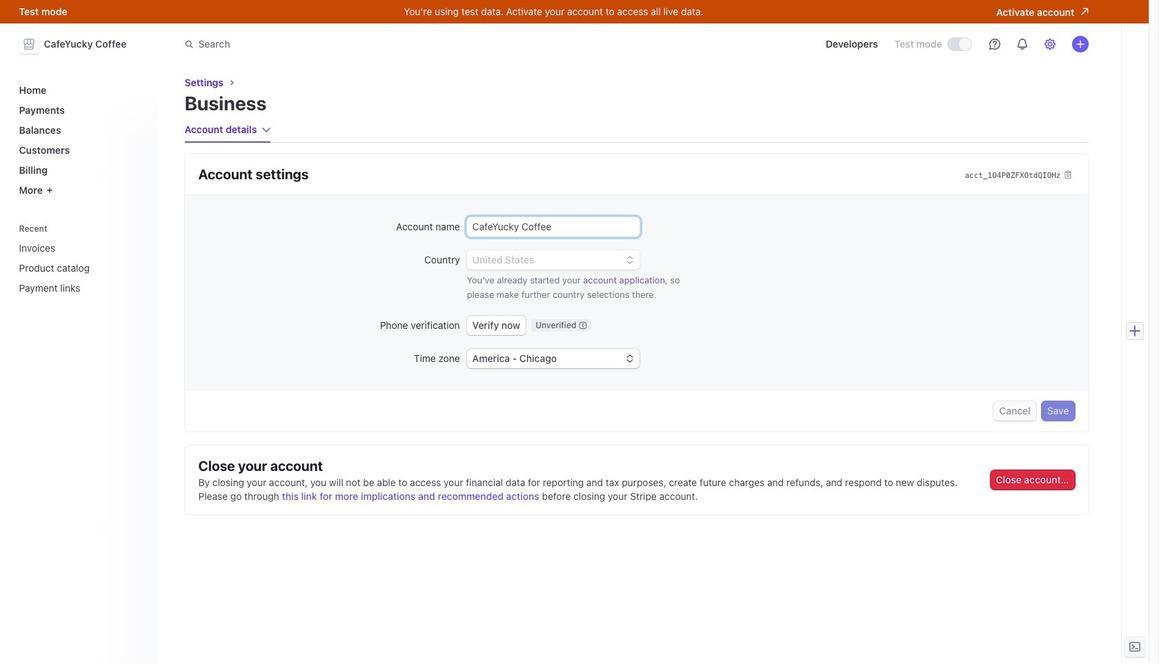 Task type: vqa. For each thing, say whether or not it's contained in the screenshot.
the Shortcuts element corresponding to first Products element from the top of the page
no



Task type: locate. For each thing, give the bounding box(es) containing it.
None search field
[[176, 31, 566, 57]]

1 recent element from the top
[[13, 219, 149, 300]]

settings image
[[1045, 39, 1056, 50]]

2 recent element from the top
[[13, 237, 149, 300]]

recent element
[[13, 219, 149, 300], [13, 237, 149, 300]]

clear history image
[[135, 225, 143, 233]]

notifications image
[[1017, 39, 1028, 50]]

core navigation links element
[[13, 79, 149, 202]]



Task type: describe. For each thing, give the bounding box(es) containing it.
Test mode checkbox
[[948, 38, 972, 50]]

Search text field
[[176, 31, 566, 57]]

Company text field
[[467, 217, 640, 237]]

help image
[[990, 39, 1001, 50]]



